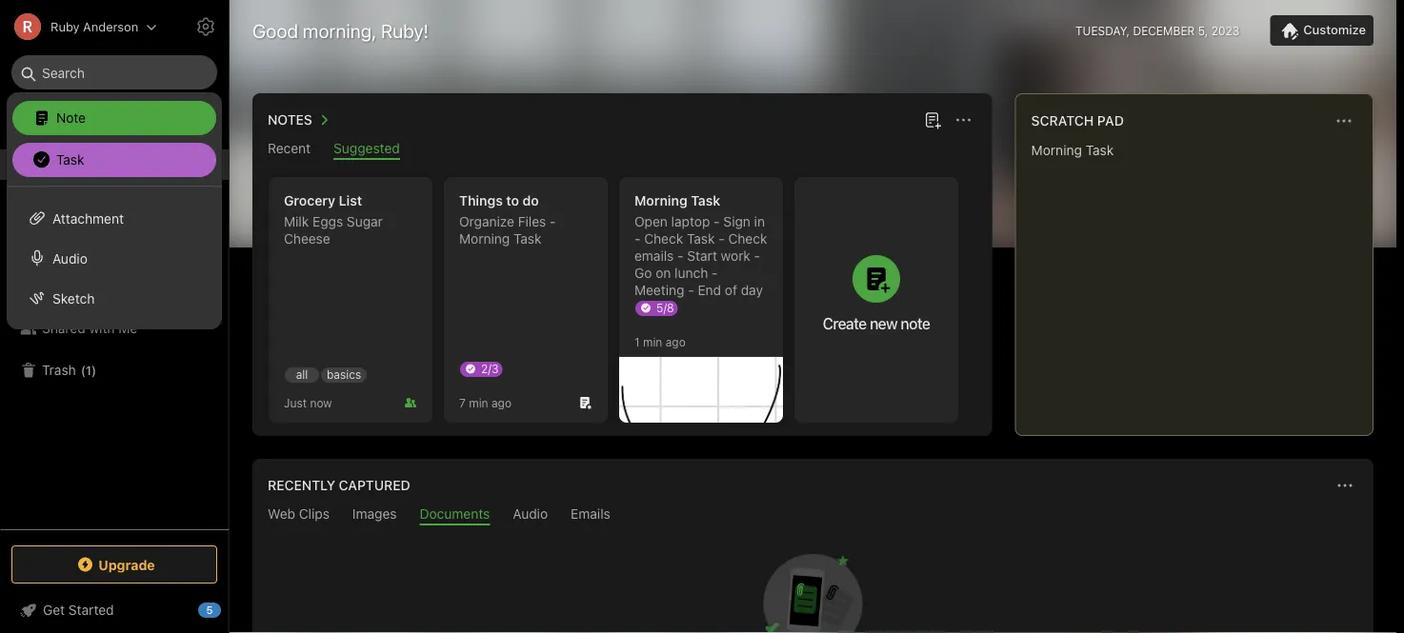 Task type: locate. For each thing, give the bounding box(es) containing it.
0 vertical spatial tab list
[[256, 141, 988, 160]]

2 tab list from the top
[[256, 506, 1370, 526]]

More actions field
[[950, 107, 977, 133], [1331, 108, 1357, 134], [1332, 472, 1358, 499]]

new button
[[11, 100, 217, 134]]

1 horizontal spatial audio
[[513, 506, 548, 522]]

0 horizontal spatial ago
[[492, 396, 512, 410]]

7 min ago
[[459, 396, 512, 410]]

( inside notes ( 2 )
[[83, 188, 88, 202]]

1
[[634, 335, 640, 349], [86, 363, 91, 377]]

december
[[1133, 24, 1195, 37]]

) up attachment
[[96, 188, 100, 202]]

suggested tab panel
[[252, 160, 992, 436]]

emails tab
[[571, 506, 610, 526]]

1 horizontal spatial notes
[[268, 112, 312, 128]]

( inside trash ( 1 )
[[81, 363, 86, 377]]

ruby anderson
[[50, 20, 138, 34]]

check up emails
[[644, 231, 683, 247]]

ago down 5/8
[[666, 335, 686, 349]]

do
[[523, 193, 539, 209]]

upgrade button
[[11, 546, 217, 584]]

emails
[[634, 248, 674, 264]]

tab list containing recent
[[256, 141, 988, 160]]

audio
[[52, 250, 87, 266], [513, 506, 548, 522]]

- down lunch
[[688, 282, 694, 298]]

note
[[901, 314, 930, 332]]

1 vertical spatial ago
[[492, 396, 512, 410]]

audio tab
[[513, 506, 548, 526]]

notebooks link
[[0, 252, 228, 283]]

Search text field
[[25, 55, 204, 90]]

) inside trash ( 1 )
[[91, 363, 96, 377]]

task down files
[[513, 231, 542, 247]]

0 vertical spatial min
[[643, 335, 662, 349]]

min down 5/8
[[643, 335, 662, 349]]

settings image
[[194, 15, 217, 38]]

1 vertical spatial morning
[[459, 231, 510, 247]]

0 vertical spatial )
[[96, 188, 100, 202]]

sign
[[723, 214, 751, 230]]

just
[[284, 396, 307, 410]]

0 vertical spatial notes
[[268, 112, 312, 128]]

0 horizontal spatial check
[[644, 231, 683, 247]]

Account field
[[0, 8, 157, 46]]

audio down the tasks
[[52, 250, 87, 266]]

milk
[[284, 214, 309, 230]]

to
[[506, 193, 519, 209]]

new
[[42, 109, 69, 125]]

0 horizontal spatial 1
[[86, 363, 91, 377]]

with
[[89, 321, 115, 336]]

shared with me
[[42, 321, 137, 336]]

task up start on the top
[[687, 231, 715, 247]]

suggested
[[334, 141, 400, 156]]

( up attachment
[[83, 188, 88, 202]]

1 vertical spatial )
[[91, 363, 96, 377]]

(
[[83, 188, 88, 202], [81, 363, 86, 377]]

start
[[687, 248, 717, 264]]

go
[[634, 265, 652, 281]]

audio inside button
[[52, 250, 87, 266]]

)
[[96, 188, 100, 202], [91, 363, 96, 377]]

min right 7
[[469, 396, 488, 410]]

- right files
[[550, 214, 556, 230]]

documents tab panel
[[252, 526, 1374, 633]]

0 vertical spatial morning
[[634, 193, 687, 209]]

) inside notes ( 2 )
[[96, 188, 100, 202]]

1 tab list from the top
[[256, 141, 988, 160]]

grocery
[[284, 193, 335, 209]]

-
[[550, 214, 556, 230], [714, 214, 720, 230], [634, 231, 641, 247], [718, 231, 725, 247], [677, 248, 684, 264], [754, 248, 760, 264], [712, 265, 718, 281], [688, 282, 694, 298]]

( right trash
[[81, 363, 86, 377]]

1 vertical spatial notes
[[42, 187, 78, 203]]

1 inside trash ( 1 )
[[86, 363, 91, 377]]

0 vertical spatial audio
[[52, 250, 87, 266]]

- up work
[[718, 231, 725, 247]]

2
[[88, 188, 96, 202]]

1 horizontal spatial ago
[[666, 335, 686, 349]]

audio left emails
[[513, 506, 548, 522]]

1 vertical spatial audio
[[513, 506, 548, 522]]

1 down meeting at the top
[[634, 335, 640, 349]]

notes up recent
[[268, 112, 312, 128]]

more actions image for scratch pad
[[1333, 110, 1356, 132]]

more actions image
[[952, 109, 975, 131], [1333, 110, 1356, 132], [1334, 474, 1356, 497]]

task inside button
[[56, 151, 84, 167]]

shared
[[42, 321, 85, 336]]

of
[[725, 282, 737, 298]]

ago down 2/3
[[492, 396, 512, 410]]

images
[[352, 506, 397, 522]]

0 horizontal spatial min
[[469, 396, 488, 410]]

customize button
[[1270, 15, 1374, 46]]

1 min ago
[[634, 335, 686, 349]]

create new note button
[[794, 177, 958, 423]]

tree
[[0, 150, 229, 529]]

5/8
[[656, 301, 674, 314]]

1 check from the left
[[644, 231, 683, 247]]

morning inside things to do organize files - morning task
[[459, 231, 510, 247]]

ago
[[666, 335, 686, 349], [492, 396, 512, 410]]

0 vertical spatial (
[[83, 188, 88, 202]]

1 vertical spatial min
[[469, 396, 488, 410]]

Start writing… text field
[[1031, 142, 1372, 420]]

min for 7
[[469, 396, 488, 410]]

started
[[68, 603, 114, 618]]

good
[[252, 19, 298, 41]]

all
[[296, 368, 308, 382]]

emails
[[571, 506, 610, 522]]

home link
[[0, 150, 229, 180]]

check down sign
[[728, 231, 767, 247]]

- up lunch
[[677, 248, 684, 264]]

ago for 1 min ago
[[666, 335, 686, 349]]

tree containing home
[[0, 150, 229, 529]]

1 vertical spatial 1
[[86, 363, 91, 377]]

expand notebooks image
[[5, 260, 20, 275]]

images tab
[[352, 506, 397, 526]]

morning down organize
[[459, 231, 510, 247]]

1 vertical spatial tab list
[[256, 506, 1370, 526]]

0 horizontal spatial notes
[[42, 187, 78, 203]]

more actions field for recently captured
[[1332, 472, 1358, 499]]

1 vertical spatial (
[[81, 363, 86, 377]]

0 vertical spatial 1
[[634, 335, 640, 349]]

morning
[[634, 193, 687, 209], [459, 231, 510, 247]]

task up notes ( 2 )
[[56, 151, 84, 167]]

1 horizontal spatial 1
[[634, 335, 640, 349]]

scratch
[[1031, 113, 1094, 129]]

trash ( 1 )
[[42, 362, 96, 378]]

notes inside tree
[[42, 187, 78, 203]]

1 right trash
[[86, 363, 91, 377]]

1 horizontal spatial min
[[643, 335, 662, 349]]

) right trash
[[91, 363, 96, 377]]

task button
[[12, 143, 216, 177]]

basics
[[327, 368, 361, 382]]

1 horizontal spatial morning
[[634, 193, 687, 209]]

notes for notes ( 2 )
[[42, 187, 78, 203]]

notes
[[268, 112, 312, 128], [42, 187, 78, 203]]

) for notes
[[96, 188, 100, 202]]

audio button
[[7, 238, 222, 278]]

on
[[656, 265, 671, 281]]

0 vertical spatial ago
[[666, 335, 686, 349]]

notes inside button
[[268, 112, 312, 128]]

min
[[643, 335, 662, 349], [469, 396, 488, 410]]

tab list
[[256, 141, 988, 160], [256, 506, 1370, 526]]

1 horizontal spatial check
[[728, 231, 767, 247]]

( for trash
[[81, 363, 86, 377]]

check
[[644, 231, 683, 247], [728, 231, 767, 247]]

day
[[741, 282, 763, 298]]

meeting
[[634, 282, 684, 298]]

tab list containing web clips
[[256, 506, 1370, 526]]

web clips
[[268, 506, 330, 522]]

create new note
[[823, 314, 930, 332]]

good morning, ruby!
[[252, 19, 429, 41]]

0 horizontal spatial audio
[[52, 250, 87, 266]]

note button
[[12, 101, 216, 135]]

notes down home
[[42, 187, 78, 203]]

0 horizontal spatial morning
[[459, 231, 510, 247]]

morning up open
[[634, 193, 687, 209]]

customize
[[1303, 23, 1366, 37]]

( for notes
[[83, 188, 88, 202]]

notebooks
[[43, 260, 110, 275]]

None search field
[[25, 55, 204, 90]]



Task type: vqa. For each thing, say whether or not it's contained in the screenshot.
the left 1
yes



Task type: describe. For each thing, give the bounding box(es) containing it.
2/3
[[481, 362, 499, 375]]

tuesday,
[[1075, 24, 1130, 37]]

create
[[823, 314, 867, 332]]

in
[[754, 214, 765, 230]]

notes for notes
[[268, 112, 312, 128]]

sketch button
[[7, 278, 222, 318]]

me
[[118, 321, 137, 336]]

2023
[[1211, 24, 1240, 37]]

morning inside morning task open laptop - sign in - check task - check emails - start work - go on lunch - meeting - end of day
[[634, 193, 687, 209]]

recent
[[268, 141, 311, 156]]

now
[[310, 396, 332, 410]]

recently captured button
[[264, 474, 410, 497]]

- up end at the top of page
[[712, 265, 718, 281]]

task up laptop on the top
[[691, 193, 720, 209]]

upgrade
[[98, 557, 155, 573]]

morning,
[[303, 19, 376, 41]]

thumbnail image
[[619, 357, 783, 423]]

sugar
[[347, 214, 383, 230]]

sketch
[[52, 290, 95, 306]]

7
[[459, 396, 466, 410]]

click to collapse image
[[221, 598, 236, 621]]

- right work
[[754, 248, 760, 264]]

morning task open laptop - sign in - check task - check emails - start work - go on lunch - meeting - end of day
[[634, 193, 767, 298]]

tab list for recently captured
[[256, 506, 1370, 526]]

home
[[42, 157, 78, 172]]

task inside things to do organize files - morning task
[[513, 231, 542, 247]]

work
[[721, 248, 751, 264]]

note creation menu element
[[12, 97, 216, 181]]

just now
[[284, 396, 332, 410]]

web clips tab
[[268, 506, 330, 526]]

open
[[634, 214, 668, 230]]

ruby
[[50, 20, 80, 34]]

laptop
[[671, 214, 710, 230]]

5
[[206, 604, 213, 617]]

organize
[[459, 214, 514, 230]]

lunch
[[675, 265, 708, 281]]

recently captured
[[268, 478, 410, 493]]

things
[[459, 193, 503, 209]]

documents tab
[[420, 506, 490, 526]]

end
[[698, 282, 721, 298]]

expand tags image
[[5, 291, 20, 306]]

eggs
[[312, 214, 343, 230]]

documents
[[420, 506, 490, 522]]

min for 1
[[643, 335, 662, 349]]

tasks
[[42, 218, 77, 234]]

) for trash
[[91, 363, 96, 377]]

scratch pad
[[1031, 113, 1124, 129]]

tags button
[[0, 283, 228, 313]]

tags
[[43, 290, 72, 306]]

get started
[[43, 603, 114, 618]]

notes button
[[264, 109, 335, 131]]

new
[[870, 314, 897, 332]]

- down open
[[634, 231, 641, 247]]

pad
[[1097, 113, 1124, 129]]

recent tab
[[268, 141, 311, 160]]

trash
[[42, 362, 76, 378]]

5,
[[1198, 24, 1208, 37]]

grocery list milk eggs sugar cheese
[[284, 193, 383, 247]]

notes ( 2 )
[[42, 187, 100, 203]]

Help and Learning task checklist field
[[0, 595, 229, 626]]

files
[[518, 214, 546, 230]]

1 inside the suggested tab panel
[[634, 335, 640, 349]]

attachment button
[[7, 198, 222, 238]]

ago for 7 min ago
[[492, 396, 512, 410]]

recently
[[268, 478, 335, 493]]

tuesday, december 5, 2023
[[1075, 24, 1240, 37]]

more actions field for scratch pad
[[1331, 108, 1357, 134]]

tab list for notes
[[256, 141, 988, 160]]

attachment
[[52, 210, 124, 226]]

- inside things to do organize files - morning task
[[550, 214, 556, 230]]

note
[[56, 109, 86, 125]]

2 check from the left
[[728, 231, 767, 247]]

more actions image for recently captured
[[1334, 474, 1356, 497]]

list
[[339, 193, 362, 209]]

cheese
[[284, 231, 330, 247]]

things to do organize files - morning task
[[459, 193, 556, 247]]

suggested tab
[[334, 141, 400, 160]]

scratch pad button
[[1028, 110, 1124, 132]]

- left sign
[[714, 214, 720, 230]]

tasks button
[[0, 211, 228, 241]]

get
[[43, 603, 65, 618]]

web
[[268, 506, 295, 522]]

shared with me link
[[0, 313, 228, 344]]

anderson
[[83, 20, 138, 34]]

clips
[[299, 506, 330, 522]]



